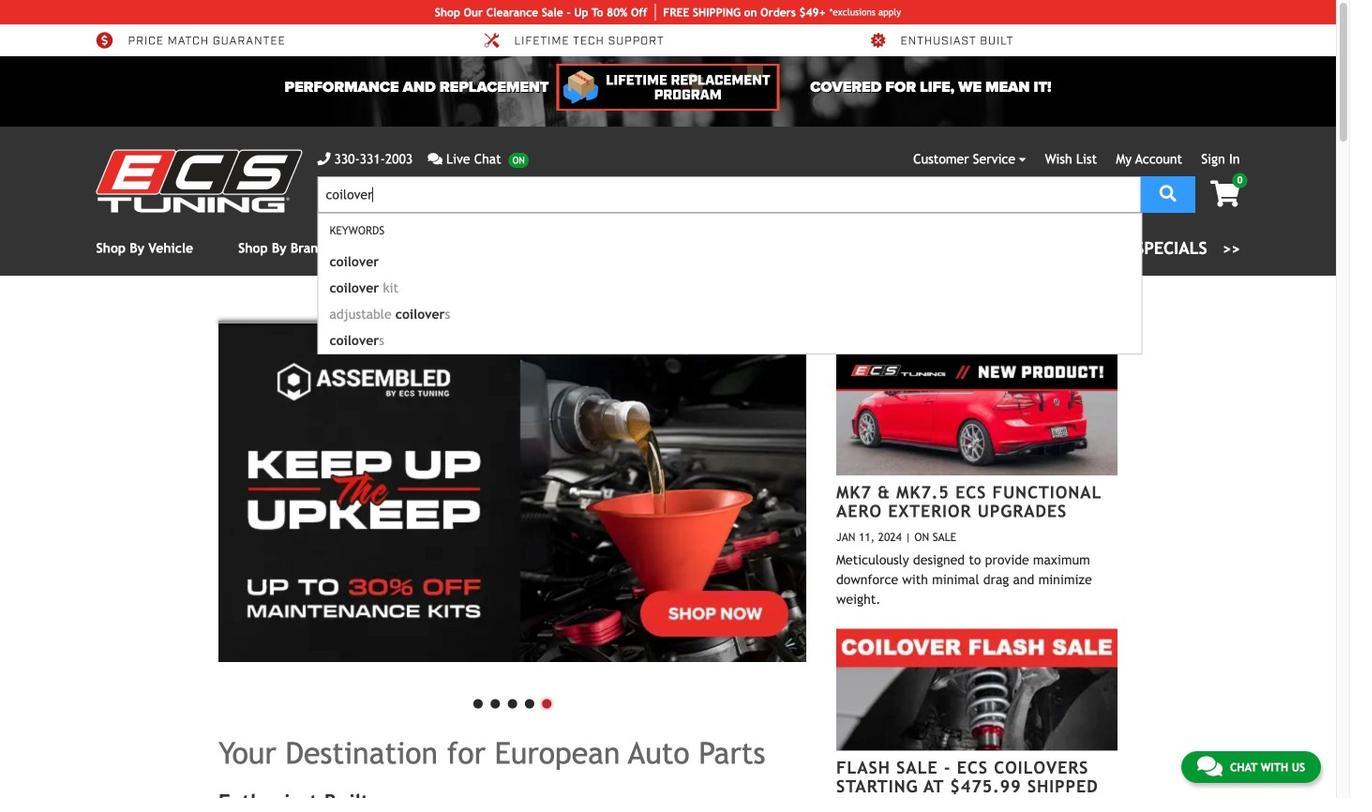 Task type: vqa. For each thing, say whether or not it's contained in the screenshot.
"Mercedes"
no



Task type: describe. For each thing, give the bounding box(es) containing it.
flash sale - ecs coilovers starting at $475.99 shipped image
[[836, 629, 1118, 750]]

mk7 & mk7.5 ecs functional aero exterior upgrades image
[[836, 353, 1118, 475]]

lifetime replacement program banner image
[[556, 64, 780, 111]]

Search text field
[[317, 176, 1141, 213]]

phone image
[[317, 152, 331, 166]]

comments image
[[428, 152, 443, 166]]



Task type: locate. For each thing, give the bounding box(es) containing it.
search image
[[1160, 185, 1177, 202]]

shopping cart image
[[1211, 181, 1240, 207]]

generic - abe image
[[219, 321, 806, 662]]

comments image
[[1197, 755, 1223, 777]]

ecs tuning image
[[96, 150, 302, 212]]



